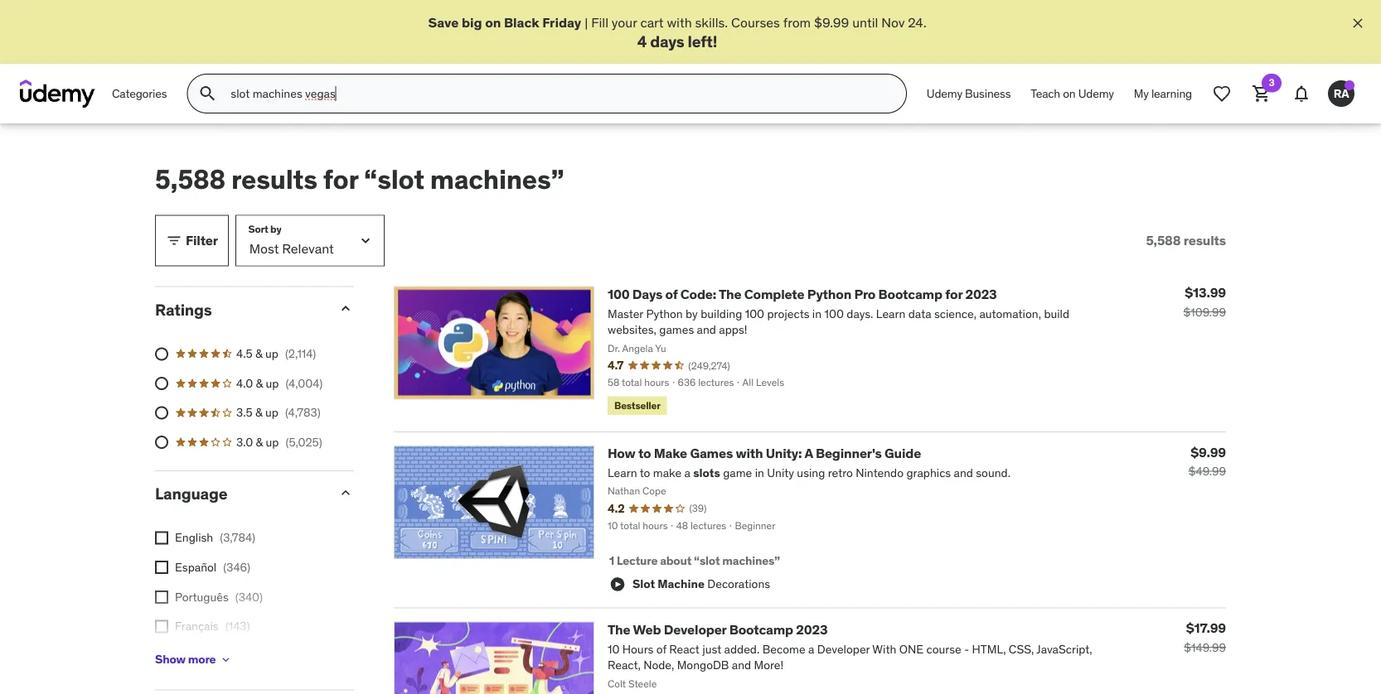 Task type: vqa. For each thing, say whether or not it's contained in the screenshot.


Task type: locate. For each thing, give the bounding box(es) containing it.
up
[[265, 346, 278, 361], [266, 376, 279, 391], [265, 406, 278, 420], [266, 435, 279, 450]]

& right 3.0
[[256, 435, 263, 450]]

2 up from the top
[[266, 376, 279, 391]]

up right 4.5
[[265, 346, 278, 361]]

you have alerts image
[[1345, 81, 1355, 91]]

wishlist image
[[1212, 84, 1232, 104]]

my
[[1134, 86, 1149, 101]]

on right big on the left of the page
[[485, 14, 501, 31]]

0 horizontal spatial udemy
[[927, 86, 963, 101]]

udemy left business
[[927, 86, 963, 101]]

1 vertical spatial small image
[[337, 301, 354, 317]]

the right 'code:'
[[719, 286, 742, 303]]

save
[[428, 14, 459, 31]]

the web developer bootcamp 2023
[[608, 622, 828, 639]]

3.5
[[236, 406, 253, 420]]

1 horizontal spatial bootcamp
[[879, 286, 943, 303]]

(4,783)
[[285, 406, 321, 420]]

make
[[654, 445, 687, 462]]

0 horizontal spatial for
[[323, 163, 358, 196]]

1 & from the top
[[255, 346, 263, 361]]

developer
[[664, 622, 727, 639]]

to
[[638, 445, 651, 462]]

2 & from the top
[[256, 376, 263, 391]]

xsmall image left português
[[155, 591, 168, 604]]

2023
[[966, 286, 997, 303], [796, 622, 828, 639]]

the left web
[[608, 622, 631, 639]]

0 vertical spatial 5,588
[[155, 163, 226, 196]]

save big on black friday | fill your cart with skills. courses from $9.99 until nov 24. 4 days left!
[[428, 14, 927, 51]]

español
[[175, 560, 217, 575]]

1 horizontal spatial for
[[945, 286, 963, 303]]

$9.99 up $49.99
[[1191, 444, 1226, 461]]

& right 4.0
[[256, 376, 263, 391]]

up for 3.0 & up
[[266, 435, 279, 450]]

with left the unity:
[[736, 445, 763, 462]]

(340)
[[235, 590, 263, 605]]

$9.99 inside the save big on black friday | fill your cart with skills. courses from $9.99 until nov 24. 4 days left!
[[814, 14, 849, 31]]

1 vertical spatial results
[[1184, 232, 1226, 249]]

on
[[485, 14, 501, 31], [1063, 86, 1076, 101]]

more
[[188, 653, 216, 668]]

my learning link
[[1124, 74, 1202, 114]]

0 vertical spatial small image
[[166, 233, 182, 249]]

xsmall image for español
[[155, 561, 168, 575]]

up right 4.0
[[266, 376, 279, 391]]

1 vertical spatial $9.99
[[1191, 444, 1226, 461]]

0 vertical spatial with
[[667, 14, 692, 31]]

1 xsmall image from the top
[[155, 532, 168, 545]]

0 vertical spatial bootcamp
[[879, 286, 943, 303]]

on right 'teach'
[[1063, 86, 1076, 101]]

1 horizontal spatial results
[[1184, 232, 1226, 249]]

0 horizontal spatial 5,588
[[155, 163, 226, 196]]

0 horizontal spatial with
[[667, 14, 692, 31]]

1 vertical spatial bootcamp
[[729, 622, 793, 639]]

up right 3.5
[[265, 406, 278, 420]]

2 xsmall image from the top
[[155, 561, 168, 575]]

1 horizontal spatial $9.99
[[1191, 444, 1226, 461]]

0 horizontal spatial the
[[608, 622, 631, 639]]

0 horizontal spatial $9.99
[[814, 14, 849, 31]]

bootcamp
[[879, 286, 943, 303], [729, 622, 793, 639]]

teach on udemy
[[1031, 86, 1114, 101]]

$149.99
[[1184, 641, 1226, 656]]

submit search image
[[198, 84, 218, 104]]

2 vertical spatial small image
[[337, 485, 354, 501]]

Search for anything text field
[[227, 80, 886, 108]]

results
[[231, 163, 317, 196], [1184, 232, 1226, 249]]

bootcamp right developer
[[729, 622, 793, 639]]

udemy image
[[20, 80, 95, 108]]

left!
[[688, 31, 717, 51]]

filter
[[186, 232, 218, 249]]

show more button
[[155, 644, 232, 677]]

xsmall image
[[155, 532, 168, 545], [155, 561, 168, 575], [155, 591, 168, 604], [155, 620, 168, 634]]

(5,025)
[[286, 435, 322, 450]]

from
[[783, 14, 811, 31]]

english
[[175, 531, 213, 546]]

0 vertical spatial $9.99
[[814, 14, 849, 31]]

the
[[719, 286, 742, 303], [608, 622, 631, 639]]

1 up from the top
[[265, 346, 278, 361]]

with
[[667, 14, 692, 31], [736, 445, 763, 462]]

language
[[155, 484, 227, 504]]

on inside the save big on black friday | fill your cart with skills. courses from $9.99 until nov 24. 4 days left!
[[485, 14, 501, 31]]

0 vertical spatial 2023
[[966, 286, 997, 303]]

3 up from the top
[[265, 406, 278, 420]]

pro
[[854, 286, 876, 303]]

4 & from the top
[[256, 435, 263, 450]]

4 up from the top
[[266, 435, 279, 450]]

results for 5,588 results
[[1184, 232, 1226, 249]]

results for 5,588 results for "slot machines"
[[231, 163, 317, 196]]

& right 3.5
[[255, 406, 263, 420]]

3 & from the top
[[255, 406, 263, 420]]

up right 3.0
[[266, 435, 279, 450]]

4.0
[[236, 376, 253, 391]]

0 horizontal spatial on
[[485, 14, 501, 31]]

courses
[[731, 14, 780, 31]]

& right 4.5
[[255, 346, 263, 361]]

0 vertical spatial for
[[323, 163, 358, 196]]

friday
[[542, 14, 581, 31]]

0 vertical spatial results
[[231, 163, 317, 196]]

xsmall image left español
[[155, 561, 168, 575]]

1 udemy from the left
[[927, 86, 963, 101]]

$9.99 left until
[[814, 14, 849, 31]]

& for 4.5
[[255, 346, 263, 361]]

0 vertical spatial the
[[719, 286, 742, 303]]

ratings button
[[155, 300, 324, 320]]

for
[[323, 163, 358, 196], [945, 286, 963, 303]]

xsmall image up show
[[155, 620, 168, 634]]

3.0
[[236, 435, 253, 450]]

xsmall image
[[219, 654, 232, 667]]

& for 3.0
[[256, 435, 263, 450]]

0 vertical spatial on
[[485, 14, 501, 31]]

bootcamp right pro
[[879, 286, 943, 303]]

nov
[[882, 14, 905, 31]]

0 horizontal spatial results
[[231, 163, 317, 196]]

business
[[965, 86, 1011, 101]]

1 vertical spatial 2023
[[796, 622, 828, 639]]

3 xsmall image from the top
[[155, 591, 168, 604]]

3.5 & up (4,783)
[[236, 406, 321, 420]]

$13.99 $109.99
[[1184, 284, 1226, 320]]

1 vertical spatial 5,588
[[1146, 232, 1181, 249]]

xsmall image left english
[[155, 532, 168, 545]]

1 vertical spatial for
[[945, 286, 963, 303]]

1 horizontal spatial with
[[736, 445, 763, 462]]

udemy left my
[[1078, 86, 1114, 101]]

xsmall image for português
[[155, 591, 168, 604]]

4 xsmall image from the top
[[155, 620, 168, 634]]

english (3,784)
[[175, 531, 255, 546]]

1 vertical spatial on
[[1063, 86, 1076, 101]]

"slot
[[364, 163, 424, 196]]

24.
[[908, 14, 927, 31]]

up for 3.5 & up
[[265, 406, 278, 420]]

with up days
[[667, 14, 692, 31]]

ratings
[[155, 300, 212, 320]]

of
[[665, 286, 678, 303]]

udemy
[[927, 86, 963, 101], [1078, 86, 1114, 101]]

code:
[[681, 286, 716, 303]]

$9.99
[[814, 14, 849, 31], [1191, 444, 1226, 461]]

categories button
[[102, 74, 177, 114]]

$9.99 $49.99
[[1189, 444, 1226, 479]]

teach on udemy link
[[1021, 74, 1124, 114]]

0 horizontal spatial bootcamp
[[729, 622, 793, 639]]

1 horizontal spatial 5,588
[[1146, 232, 1181, 249]]

python
[[807, 286, 852, 303]]

1 horizontal spatial udemy
[[1078, 86, 1114, 101]]

small image
[[166, 233, 182, 249], [337, 301, 354, 317], [337, 485, 354, 501]]



Task type: describe. For each thing, give the bounding box(es) containing it.
games
[[690, 445, 733, 462]]

web
[[633, 622, 661, 639]]

with inside the save big on black friday | fill your cart with skills. courses from $9.99 until nov 24. 4 days left!
[[667, 14, 692, 31]]

my learning
[[1134, 86, 1192, 101]]

guide
[[885, 445, 921, 462]]

& for 4.0
[[256, 376, 263, 391]]

small image for language
[[337, 485, 354, 501]]

$109.99
[[1184, 305, 1226, 320]]

100
[[608, 286, 630, 303]]

5,588 for 5,588 results for "slot machines"
[[155, 163, 226, 196]]

$17.99
[[1186, 620, 1226, 637]]

show more
[[155, 653, 216, 668]]

português
[[175, 590, 229, 605]]

1 horizontal spatial on
[[1063, 86, 1076, 101]]

3
[[1269, 76, 1275, 89]]

small image for ratings
[[337, 301, 354, 317]]

4.5 & up (2,114)
[[236, 346, 316, 361]]

|
[[585, 14, 588, 31]]

categories
[[112, 86, 167, 101]]

(346)
[[223, 560, 250, 575]]

up for 4.5 & up
[[265, 346, 278, 361]]

learning
[[1152, 86, 1192, 101]]

1 vertical spatial the
[[608, 622, 631, 639]]

beginner's
[[816, 445, 882, 462]]

(4,004)
[[286, 376, 323, 391]]

xsmall image for français
[[155, 620, 168, 634]]

your
[[612, 14, 637, 31]]

how to make games with unity: a beginner's guide link
[[608, 445, 921, 462]]

4.5
[[236, 346, 253, 361]]

udemy business
[[927, 86, 1011, 101]]

complete
[[744, 286, 805, 303]]

1 vertical spatial with
[[736, 445, 763, 462]]

português (340)
[[175, 590, 263, 605]]

1 horizontal spatial the
[[719, 286, 742, 303]]

big
[[462, 14, 482, 31]]

a
[[805, 445, 813, 462]]

small image inside filter 'button'
[[166, 233, 182, 249]]

$49.99
[[1189, 464, 1226, 479]]

100 days of code: the complete python pro bootcamp for 2023 link
[[608, 286, 997, 303]]

$17.99 $149.99
[[1184, 620, 1226, 656]]

unity:
[[766, 445, 802, 462]]

skills.
[[695, 14, 728, 31]]

5,588 results
[[1146, 232, 1226, 249]]

xsmall image for english
[[155, 532, 168, 545]]

close image
[[1350, 15, 1366, 32]]

français (143)
[[175, 619, 250, 634]]

until
[[853, 14, 878, 31]]

fill
[[591, 14, 609, 31]]

1 horizontal spatial 2023
[[966, 286, 997, 303]]

2 udemy from the left
[[1078, 86, 1114, 101]]

& for 3.5
[[255, 406, 263, 420]]

(3,784)
[[220, 531, 255, 546]]

ra
[[1334, 86, 1349, 101]]

filter button
[[155, 215, 229, 267]]

$9.99 inside '$9.99 $49.99'
[[1191, 444, 1226, 461]]

how
[[608, 445, 636, 462]]

black
[[504, 14, 539, 31]]

$13.99
[[1185, 284, 1226, 301]]

shopping cart with 3 items image
[[1252, 84, 1272, 104]]

中文
[[175, 649, 198, 664]]

teach
[[1031, 86, 1060, 101]]

show
[[155, 653, 186, 668]]

ra link
[[1322, 74, 1361, 114]]

language button
[[155, 484, 324, 504]]

4.0 & up (4,004)
[[236, 376, 323, 391]]

100 days of code: the complete python pro bootcamp for 2023
[[608, 286, 997, 303]]

days
[[632, 286, 663, 303]]

days
[[650, 31, 684, 51]]

udemy business link
[[917, 74, 1021, 114]]

how to make games with unity: a beginner's guide
[[608, 445, 921, 462]]

machines"
[[430, 163, 564, 196]]

up for 4.0 & up
[[266, 376, 279, 391]]

notifications image
[[1292, 84, 1312, 104]]

español (346)
[[175, 560, 250, 575]]

the web developer bootcamp 2023 link
[[608, 622, 828, 639]]

4
[[637, 31, 647, 51]]

0 horizontal spatial 2023
[[796, 622, 828, 639]]

3 link
[[1242, 74, 1282, 114]]

(143)
[[225, 619, 250, 634]]

cart
[[640, 14, 664, 31]]

5,588 results status
[[1146, 232, 1226, 249]]

français
[[175, 619, 219, 634]]

5,588 results for "slot machines"
[[155, 163, 564, 196]]

3.0 & up (5,025)
[[236, 435, 322, 450]]

(2,114)
[[285, 346, 316, 361]]

5,588 for 5,588 results
[[1146, 232, 1181, 249]]



